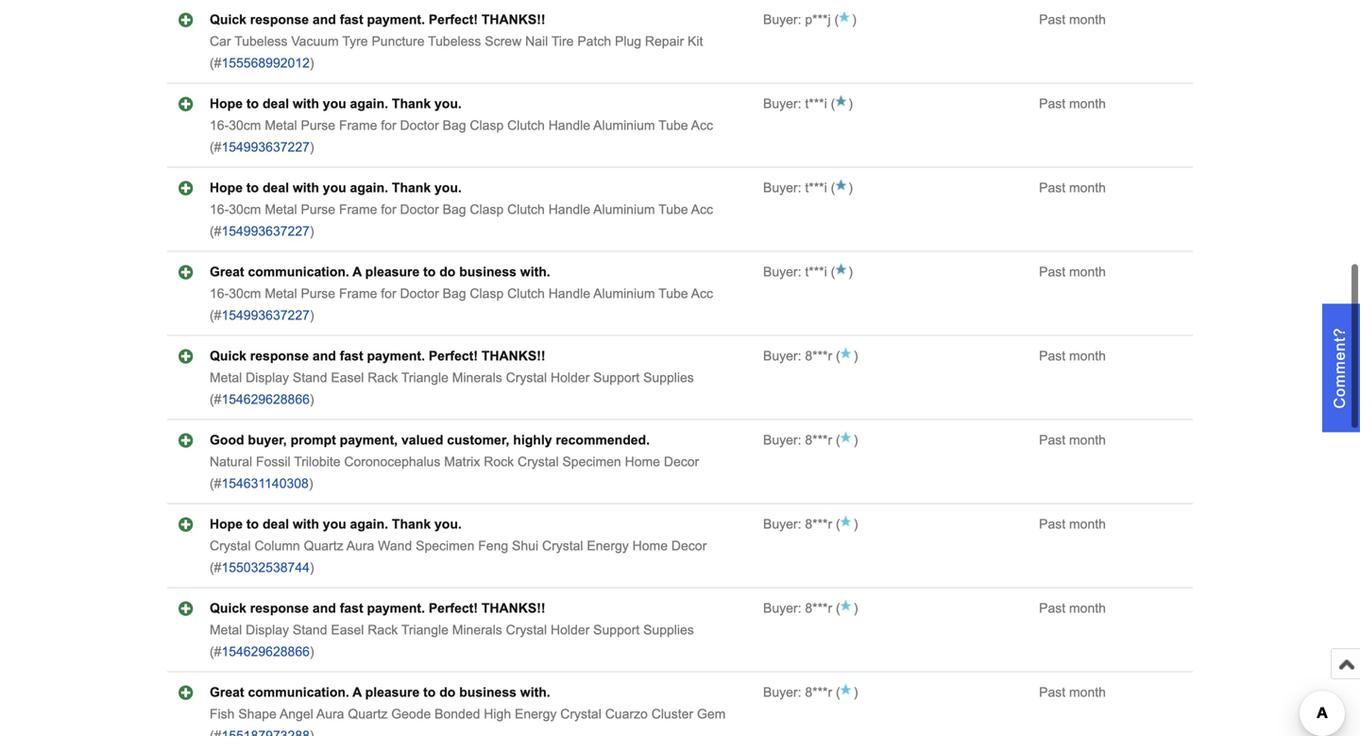 Task type: vqa. For each thing, say whether or not it's contained in the screenshot.


Task type: locate. For each thing, give the bounding box(es) containing it.
thank
[[392, 97, 431, 111], [392, 181, 431, 195], [392, 517, 431, 532]]

1 easel from the top
[[331, 371, 364, 385]]

(# inside crystal column quartz aura wand specimen feng shui crystal energy home decor (#
[[210, 561, 222, 575]]

154629628866 up shape
[[222, 645, 310, 659]]

2 vertical spatial quick response and fast payment. perfect! thanks!! element
[[210, 601, 546, 616]]

154631140308
[[222, 476, 309, 491]]

past month for eighth past month element from the bottom
[[1040, 97, 1107, 111]]

to for 7th past month element from the bottom
[[247, 181, 259, 195]]

with. for crystal
[[521, 685, 551, 700]]

supplies up recommended.
[[644, 371, 694, 385]]

1 perfect! from the top
[[429, 12, 478, 27]]

aluminium for 7th past month element from the bottom's 154993637227 link
[[594, 202, 655, 217]]

thanks!! up screw
[[482, 12, 546, 27]]

acc for feedback left for buyer. element corresponding to eighth past month element from the bottom
[[691, 118, 714, 133]]

5 (# from the top
[[210, 392, 222, 407]]

metal display stand easel rack triangle minerals crystal holder support supplies (#
[[210, 371, 694, 407], [210, 623, 694, 659]]

3 clutch from the top
[[508, 287, 545, 301]]

0 vertical spatial for
[[381, 118, 397, 133]]

past for 1st past month element from the bottom of the page
[[1040, 685, 1066, 700]]

154629628866 for second past month element from the bottom's '154629628866' link
[[222, 645, 310, 659]]

pleasure
[[365, 265, 420, 279], [365, 685, 420, 700]]

business for high
[[460, 685, 517, 700]]

2 vertical spatial quick
[[210, 601, 247, 616]]

0 vertical spatial triangle
[[401, 371, 449, 385]]

1 vertical spatial home
[[633, 539, 668, 554]]

quartz right column at bottom
[[304, 539, 344, 554]]

1 vertical spatial bag
[[443, 202, 466, 217]]

1 horizontal spatial tubeless
[[428, 34, 481, 49]]

7 feedback left for buyer. element from the top
[[764, 517, 833, 532]]

0 vertical spatial 16-30cm metal purse frame for doctor bag clasp clutch handle aluminium tube acc (#
[[210, 118, 714, 155]]

quartz inside fish shape angel aura quartz geode bonded high energy crystal cuarzo cluster gem (#
[[348, 707, 388, 722]]

2 thank from the top
[[392, 181, 431, 195]]

1 past month from the top
[[1040, 12, 1107, 27]]

8***r
[[806, 349, 833, 364], [806, 433, 833, 448], [806, 517, 833, 532], [806, 601, 833, 616], [806, 685, 833, 700]]

minerals up customer,
[[452, 371, 502, 385]]

154629628866 ) for '154629628866' link associated with 5th past month element
[[222, 392, 314, 407]]

aura right angel
[[316, 707, 344, 722]]

communication.
[[248, 265, 349, 279], [248, 685, 349, 700]]

1 vertical spatial again.
[[350, 181, 388, 195]]

quick response and fast payment. perfect! thanks!! up puncture
[[210, 12, 546, 27]]

purse for eighth past month element from the bottom's 154993637227 link
[[301, 118, 336, 133]]

buyer: p***j
[[764, 12, 831, 27]]

perfect! up car tubeless vacuum tyre puncture tubeless screw nail tire patch plug repair kit (#
[[429, 12, 478, 27]]

quick response and fast payment. perfect! thanks!! element
[[210, 12, 546, 27], [210, 349, 546, 364], [210, 601, 546, 616]]

fast for second past month element from the bottom's '154629628866' link
[[340, 601, 363, 616]]

8 feedback left for buyer. element from the top
[[764, 601, 833, 616]]

display up buyer,
[[246, 371, 289, 385]]

1 vertical spatial business
[[460, 685, 517, 700]]

155568992012 )
[[222, 56, 314, 71]]

metal display stand easel rack triangle minerals crystal holder support supplies (# up bonded
[[210, 623, 694, 659]]

1 vertical spatial handle
[[549, 202, 591, 217]]

0 vertical spatial home
[[625, 455, 661, 469]]

2 vertical spatial 154993637227
[[222, 308, 310, 323]]

)
[[853, 12, 857, 27], [310, 56, 314, 71], [849, 97, 853, 111], [310, 140, 314, 155], [849, 181, 853, 195], [310, 224, 314, 239], [849, 265, 853, 279], [310, 308, 314, 323], [854, 349, 858, 364], [310, 392, 314, 407], [854, 433, 858, 448], [309, 476, 313, 491], [854, 517, 858, 532], [310, 561, 314, 575], [854, 601, 858, 616], [310, 645, 314, 659], [854, 685, 858, 700]]

for
[[381, 118, 397, 133], [381, 202, 397, 217], [381, 287, 397, 301]]

purse for 7th past month element from the bottom's 154993637227 link
[[301, 202, 336, 217]]

0 vertical spatial t***i
[[806, 97, 828, 111]]

1 vertical spatial with.
[[521, 685, 551, 700]]

supplies
[[644, 371, 694, 385], [644, 623, 694, 638]]

1 vertical spatial energy
[[515, 707, 557, 722]]

energy
[[587, 539, 629, 554], [515, 707, 557, 722]]

0 vertical spatial doctor
[[400, 118, 439, 133]]

past month for sixth past month element
[[1040, 433, 1107, 448]]

3 clasp from the top
[[470, 287, 504, 301]]

purse
[[301, 118, 336, 133], [301, 202, 336, 217], [301, 287, 336, 301]]

wand
[[378, 539, 412, 554]]

1 vertical spatial perfect!
[[429, 349, 478, 364]]

2 vertical spatial you.
[[435, 517, 462, 532]]

acc for 4th past month element from the top of the page feedback left for buyer. element
[[691, 287, 714, 301]]

again. for eighth past month element from the bottom
[[350, 97, 388, 111]]

you.
[[435, 97, 462, 111], [435, 181, 462, 195], [435, 517, 462, 532]]

2 vertical spatial t***i
[[806, 265, 828, 279]]

3 you. from the top
[[435, 517, 462, 532]]

0 vertical spatial specimen
[[563, 455, 622, 469]]

3 16-30cm metal purse frame for doctor bag clasp clutch handle aluminium tube acc (# from the top
[[210, 287, 714, 323]]

1 minerals from the top
[[452, 371, 502, 385]]

0 vertical spatial 16-
[[210, 118, 229, 133]]

0 vertical spatial clutch
[[508, 118, 545, 133]]

perfect!
[[429, 12, 478, 27], [429, 349, 478, 364], [429, 601, 478, 616]]

0 vertical spatial supplies
[[644, 371, 694, 385]]

2 purse from the top
[[301, 202, 336, 217]]

perfect! up good buyer, prompt payment, valued customer, highly recommended.
[[429, 349, 478, 364]]

4 past from the top
[[1040, 265, 1066, 279]]

thanks!! down shui
[[482, 601, 546, 616]]

aura
[[347, 539, 375, 554], [316, 707, 344, 722]]

2 past month element from the top
[[1040, 97, 1107, 111]]

quick up good
[[210, 349, 247, 364]]

1 vertical spatial clutch
[[508, 202, 545, 217]]

acc
[[691, 118, 714, 133], [691, 202, 714, 217], [691, 287, 714, 301]]

buyer: t***i
[[764, 97, 828, 111], [764, 181, 828, 195], [764, 265, 828, 279]]

2 communication. from the top
[[248, 685, 349, 700]]

1 vertical spatial buyer: t***i
[[764, 181, 828, 195]]

2 bag from the top
[[443, 202, 466, 217]]

aura left wand
[[347, 539, 375, 554]]

1 supplies from the top
[[644, 371, 694, 385]]

1 vertical spatial t***i
[[806, 181, 828, 195]]

supplies for 5th past month element
[[644, 371, 694, 385]]

1 vertical spatial frame
[[339, 202, 377, 217]]

1 vertical spatial decor
[[672, 539, 707, 554]]

past month for 7th past month element from the bottom
[[1040, 181, 1107, 195]]

1 vertical spatial quartz
[[348, 707, 388, 722]]

4 (# from the top
[[210, 308, 222, 323]]

payment. up valued
[[367, 349, 425, 364]]

2 display from the top
[[246, 623, 289, 638]]

a
[[353, 265, 362, 279], [353, 685, 362, 700]]

quick down 155032538744 link
[[210, 601, 247, 616]]

again. for 3rd past month element from the bottom of the page
[[350, 517, 388, 532]]

and down 155032538744 )
[[313, 601, 336, 616]]

2 vertical spatial and
[[313, 601, 336, 616]]

2 vertical spatial fast
[[340, 601, 363, 616]]

past month for second past month element from the bottom
[[1040, 601, 1107, 616]]

handle for 7th past month element from the bottom
[[549, 202, 591, 217]]

154629628866
[[222, 392, 310, 407], [222, 645, 310, 659]]

2 response from the top
[[250, 349, 309, 364]]

quick response and fast payment. perfect! thanks!! down wand
[[210, 601, 546, 616]]

0 vertical spatial acc
[[691, 118, 714, 133]]

response
[[250, 12, 309, 27], [250, 349, 309, 364], [250, 601, 309, 616]]

2 buyer: 8***r from the top
[[764, 433, 833, 448]]

energy inside fish shape angel aura quartz geode bonded high energy crystal cuarzo cluster gem (#
[[515, 707, 557, 722]]

t***i
[[806, 97, 828, 111], [806, 181, 828, 195], [806, 265, 828, 279]]

quartz
[[304, 539, 344, 554], [348, 707, 388, 722]]

154631140308 )
[[222, 476, 313, 491]]

past for sixth past month element
[[1040, 433, 1066, 448]]

1 past from the top
[[1040, 12, 1066, 27]]

1 support from the top
[[594, 371, 640, 385]]

1 154629628866 ) from the top
[[222, 392, 314, 407]]

great communication. a pleasure to do business with. element for frame
[[210, 265, 551, 279]]

154629628866 link up buyer,
[[222, 392, 310, 407]]

past month
[[1040, 12, 1107, 27], [1040, 97, 1107, 111], [1040, 181, 1107, 195], [1040, 265, 1107, 279], [1040, 349, 1107, 364], [1040, 433, 1107, 448], [1040, 517, 1107, 532], [1040, 601, 1107, 616], [1040, 685, 1107, 700]]

3 t***i from the top
[[806, 265, 828, 279]]

crystal
[[506, 371, 547, 385], [518, 455, 559, 469], [210, 539, 251, 554], [542, 539, 584, 554], [506, 623, 547, 638], [561, 707, 602, 722]]

crystal down shui
[[506, 623, 547, 638]]

2 vertical spatial acc
[[691, 287, 714, 301]]

2 again. from the top
[[350, 181, 388, 195]]

154629628866 )
[[222, 392, 314, 407], [222, 645, 314, 659]]

1 vertical spatial and
[[313, 349, 336, 364]]

hope to deal with you again. thank you. element
[[210, 97, 462, 111], [210, 181, 462, 195], [210, 517, 462, 532]]

7 past from the top
[[1040, 517, 1066, 532]]

2 vertical spatial 30cm
[[229, 287, 261, 301]]

and for second past month element from the bottom
[[313, 601, 336, 616]]

you. for 7th past month element from the bottom's 154993637227 link
[[435, 181, 462, 195]]

0 vertical spatial a
[[353, 265, 362, 279]]

cuarzo
[[605, 707, 648, 722]]

2 vertical spatial perfect!
[[429, 601, 478, 616]]

car tubeless vacuum tyre puncture tubeless screw nail tire patch plug repair kit (#
[[210, 34, 703, 71]]

aura inside fish shape angel aura quartz geode bonded high energy crystal cuarzo cluster gem (#
[[316, 707, 344, 722]]

crystal left cuarzo
[[561, 707, 602, 722]]

fish
[[210, 707, 235, 722]]

buyer: 8***r for recommended.
[[764, 433, 833, 448]]

past for 3rd past month element from the bottom of the page
[[1040, 517, 1066, 532]]

1 again. from the top
[[350, 97, 388, 111]]

hope
[[210, 97, 243, 111], [210, 181, 243, 195], [210, 517, 243, 532]]

2 vertical spatial clutch
[[508, 287, 545, 301]]

16-
[[210, 118, 229, 133], [210, 202, 229, 217], [210, 287, 229, 301]]

2 vertical spatial 154993637227 )
[[222, 308, 314, 323]]

154629628866 link for second past month element from the bottom
[[222, 645, 310, 659]]

great communication. a pleasure to do business with. element
[[210, 265, 551, 279], [210, 685, 551, 700]]

home inside natural fossil trilobite coronocephalus matrix rock crystal specimen home decor (#
[[625, 455, 661, 469]]

rack up payment,
[[368, 371, 398, 385]]

feedback left for buyer. element for sixth past month element
[[764, 433, 833, 448]]

2 buyer: t***i from the top
[[764, 181, 828, 195]]

1 vertical spatial great communication. a pleasure to do business with. element
[[210, 685, 551, 700]]

display for second past month element from the bottom's '154629628866' link
[[246, 623, 289, 638]]

quick response and fast payment. perfect! thanks!! element down wand
[[210, 601, 546, 616]]

tyre
[[342, 34, 368, 49]]

2 payment. from the top
[[367, 349, 425, 364]]

1 tube from the top
[[659, 118, 689, 133]]

0 horizontal spatial aura
[[316, 707, 344, 722]]

tubeless up 155568992012 link
[[235, 34, 288, 49]]

1 holder from the top
[[551, 371, 590, 385]]

154629628866 ) up buyer,
[[222, 392, 314, 407]]

tube for feedback left for buyer. element corresponding to eighth past month element from the bottom
[[659, 118, 689, 133]]

display
[[246, 371, 289, 385], [246, 623, 289, 638]]

1 vertical spatial quick response and fast payment. perfect! thanks!! element
[[210, 349, 546, 364]]

triangle down crystal column quartz aura wand specimen feng shui crystal energy home decor (#
[[401, 623, 449, 638]]

3 (# from the top
[[210, 224, 222, 239]]

155032538744
[[222, 561, 310, 575]]

1 vertical spatial hope to deal with you again. thank you.
[[210, 181, 462, 195]]

triangle up valued
[[401, 371, 449, 385]]

natural
[[210, 455, 252, 469]]

crystal right shui
[[542, 539, 584, 554]]

1 (# from the top
[[210, 56, 222, 71]]

1 metal display stand easel rack triangle minerals crystal holder support supplies (# from the top
[[210, 371, 694, 407]]

aura for angel
[[316, 707, 344, 722]]

1 vertical spatial great
[[210, 685, 244, 700]]

stand down 155032538744 )
[[293, 623, 327, 638]]

display down 155032538744 )
[[246, 623, 289, 638]]

quick response and fast payment. perfect! thanks!!
[[210, 12, 546, 27], [210, 349, 546, 364], [210, 601, 546, 616]]

specimen down recommended.
[[563, 455, 622, 469]]

quick up car in the left of the page
[[210, 12, 247, 27]]

3 thank from the top
[[392, 517, 431, 532]]

tube
[[659, 118, 689, 133], [659, 202, 689, 217], [659, 287, 689, 301]]

1 horizontal spatial specimen
[[563, 455, 622, 469]]

highly
[[513, 433, 552, 448]]

0 vertical spatial deal
[[263, 97, 289, 111]]

tubeless
[[235, 34, 288, 49], [428, 34, 481, 49]]

16-30cm metal purse frame for doctor bag clasp clutch handle aluminium tube acc (#
[[210, 118, 714, 155], [210, 202, 714, 239], [210, 287, 714, 323]]

hope to deal with you again. thank you. element for 7th past month element from the bottom's 154993637227 link
[[210, 181, 462, 195]]

155032538744 link
[[222, 561, 310, 575]]

1 vertical spatial 16-
[[210, 202, 229, 217]]

specimen left feng
[[416, 539, 475, 554]]

do
[[440, 265, 456, 279], [440, 685, 456, 700]]

1 doctor from the top
[[400, 118, 439, 133]]

1 great communication. a pleasure to do business with. from the top
[[210, 265, 551, 279]]

0 vertical spatial with
[[293, 97, 319, 111]]

( for 7th past month element from the bottom
[[828, 181, 836, 195]]

doctor
[[400, 118, 439, 133], [400, 202, 439, 217], [400, 287, 439, 301]]

1 vertical spatial you
[[323, 181, 347, 195]]

aura inside crystal column quartz aura wand specimen feng shui crystal energy home decor (#
[[347, 539, 375, 554]]

supplies for second past month element from the bottom
[[644, 623, 694, 638]]

1 frame from the top
[[339, 118, 377, 133]]

quick response and fast payment. perfect! thanks!! element up payment,
[[210, 349, 546, 364]]

0 vertical spatial do
[[440, 265, 456, 279]]

and up prompt
[[313, 349, 336, 364]]

response up vacuum
[[250, 12, 309, 27]]

thanks!! up the highly
[[482, 349, 546, 364]]

with for 3rd past month element from the bottom of the page
[[293, 517, 319, 532]]

fast for 155568992012 link
[[340, 12, 363, 27]]

(#
[[210, 56, 222, 71], [210, 140, 222, 155], [210, 224, 222, 239], [210, 308, 222, 323], [210, 392, 222, 407], [210, 476, 222, 491], [210, 561, 222, 575], [210, 645, 222, 659], [210, 729, 222, 736]]

1 communication. from the top
[[248, 265, 349, 279]]

1 vertical spatial for
[[381, 202, 397, 217]]

minerals for quick response and fast payment. perfect! thanks!! element corresponding to '154629628866' link associated with 5th past month element
[[452, 371, 502, 385]]

1 tubeless from the left
[[235, 34, 288, 49]]

0 vertical spatial aura
[[347, 539, 375, 554]]

aluminium for eighth past month element from the bottom's 154993637227 link
[[594, 118, 655, 133]]

feedback left for buyer. element
[[764, 12, 831, 27], [764, 97, 828, 111], [764, 181, 828, 195], [764, 265, 828, 279], [764, 349, 833, 364], [764, 433, 833, 448], [764, 517, 833, 532], [764, 601, 833, 616], [764, 685, 833, 700]]

( for 3rd past month element from the bottom of the page
[[833, 517, 841, 532]]

2 vertical spatial thank
[[392, 517, 431, 532]]

bag for eighth past month element from the bottom's 154993637227 link
[[443, 118, 466, 133]]

you
[[323, 97, 347, 111], [323, 181, 347, 195], [323, 517, 347, 532]]

month
[[1070, 12, 1107, 27], [1070, 97, 1107, 111], [1070, 181, 1107, 195], [1070, 265, 1107, 279], [1070, 349, 1107, 364], [1070, 433, 1107, 448], [1070, 517, 1107, 532], [1070, 601, 1107, 616], [1070, 685, 1107, 700]]

0 horizontal spatial energy
[[515, 707, 557, 722]]

0 vertical spatial hope to deal with you again. thank you. element
[[210, 97, 462, 111]]

past month element
[[1040, 12, 1107, 27], [1040, 97, 1107, 111], [1040, 181, 1107, 195], [1040, 265, 1107, 279], [1040, 349, 1107, 364], [1040, 433, 1107, 448], [1040, 517, 1107, 532], [1040, 601, 1107, 616], [1040, 685, 1107, 700]]

decor
[[664, 455, 700, 469], [672, 539, 707, 554]]

rack for second past month element from the bottom
[[368, 623, 398, 638]]

154629628866 up buyer,
[[222, 392, 310, 407]]

payment. down wand
[[367, 601, 425, 616]]

0 vertical spatial support
[[594, 371, 640, 385]]

buyer: 8***r for with.
[[764, 685, 833, 700]]

screw
[[485, 34, 522, 49]]

1 vertical spatial rack
[[368, 623, 398, 638]]

1 vertical spatial specimen
[[416, 539, 475, 554]]

(# inside car tubeless vacuum tyre puncture tubeless screw nail tire patch plug repair kit (#
[[210, 56, 222, 71]]

2 154993637227 link from the top
[[222, 224, 310, 239]]

0 vertical spatial again.
[[350, 97, 388, 111]]

with for eighth past month element from the bottom
[[293, 97, 319, 111]]

2 tube from the top
[[659, 202, 689, 217]]

2 vertical spatial aluminium
[[594, 287, 655, 301]]

2 holder from the top
[[551, 623, 590, 638]]

do for bonded
[[440, 685, 456, 700]]

crystal up the highly
[[506, 371, 547, 385]]

thanks!!
[[482, 12, 546, 27], [482, 349, 546, 364], [482, 601, 546, 616]]

and
[[313, 12, 336, 27], [313, 349, 336, 364], [313, 601, 336, 616]]

1 hope from the top
[[210, 97, 243, 111]]

1 vertical spatial acc
[[691, 202, 714, 217]]

0 vertical spatial rack
[[368, 371, 398, 385]]

past month for 1st past month element from the bottom of the page
[[1040, 685, 1107, 700]]

2 past from the top
[[1040, 97, 1066, 111]]

stand up prompt
[[293, 371, 327, 385]]

1 vertical spatial 154993637227
[[222, 224, 310, 239]]

1 vertical spatial doctor
[[400, 202, 439, 217]]

aluminium
[[594, 118, 655, 133], [594, 202, 655, 217], [594, 287, 655, 301]]

5 8***r from the top
[[806, 685, 833, 700]]

(
[[831, 12, 839, 27], [828, 97, 836, 111], [828, 181, 836, 195], [828, 265, 836, 279], [833, 349, 841, 364], [833, 433, 841, 448], [833, 517, 841, 532], [833, 601, 841, 616], [833, 685, 841, 700]]

1 bag from the top
[[443, 118, 466, 133]]

supplies up cluster
[[644, 623, 694, 638]]

perfect! for 155568992012 link quick response and fast payment. perfect! thanks!! element
[[429, 12, 478, 27]]

fish shape angel aura quartz geode bonded high energy crystal cuarzo cluster gem (#
[[210, 707, 726, 736]]

6 feedback left for buyer. element from the top
[[764, 433, 833, 448]]

3 aluminium from the top
[[594, 287, 655, 301]]

buyer: for great communication. a pleasure to do business with. element corresponding to quartz
[[764, 685, 802, 700]]

2 great from the top
[[210, 685, 244, 700]]

buyer:
[[764, 12, 802, 27], [764, 97, 802, 111], [764, 181, 802, 195], [764, 265, 802, 279], [764, 349, 802, 364], [764, 433, 802, 448], [764, 517, 802, 532], [764, 601, 802, 616], [764, 685, 802, 700]]

2 quick response and fast payment. perfect! thanks!! from the top
[[210, 349, 546, 364]]

past month for ninth past month element from the bottom
[[1040, 12, 1107, 27]]

8 past from the top
[[1040, 601, 1066, 616]]

3 doctor from the top
[[400, 287, 439, 301]]

feedback left for buyer. element containing buyer: p***j
[[764, 12, 831, 27]]

154993637227
[[222, 140, 310, 155], [222, 224, 310, 239], [222, 308, 310, 323]]

0 vertical spatial holder
[[551, 371, 590, 385]]

2 acc from the top
[[691, 202, 714, 217]]

energy inside crystal column quartz aura wand specimen feng shui crystal energy home decor (#
[[587, 539, 629, 554]]

quick for 5th past month element
[[210, 349, 247, 364]]

minerals down crystal column quartz aura wand specimen feng shui crystal energy home decor (#
[[452, 623, 502, 638]]

154993637227 )
[[222, 140, 314, 155], [222, 224, 314, 239], [222, 308, 314, 323]]

16-30cm metal purse frame for doctor bag clasp clutch handle aluminium tube acc (# for eighth past month element from the bottom
[[210, 118, 714, 155]]

past month for 3rd past month element from the bottom of the page
[[1040, 517, 1107, 532]]

perfect! down crystal column quartz aura wand specimen feng shui crystal energy home decor (#
[[429, 601, 478, 616]]

1 vertical spatial stand
[[293, 623, 327, 638]]

and up vacuum
[[313, 12, 336, 27]]

3 buyer: t***i from the top
[[764, 265, 828, 279]]

energy right high
[[515, 707, 557, 722]]

0 vertical spatial 154993637227 )
[[222, 140, 314, 155]]

30cm
[[229, 118, 261, 133], [229, 202, 261, 217], [229, 287, 261, 301]]

business
[[460, 265, 517, 279], [460, 685, 517, 700]]

2 vertical spatial handle
[[549, 287, 591, 301]]

hope to deal with you again. thank you. element for 155032538744 link
[[210, 517, 462, 532]]

2 vertical spatial frame
[[339, 287, 377, 301]]

great
[[210, 265, 244, 279], [210, 685, 244, 700]]

1 vertical spatial quick response and fast payment. perfect! thanks!!
[[210, 349, 546, 364]]

1 vertical spatial communication.
[[248, 685, 349, 700]]

valued
[[402, 433, 444, 448]]

2 with from the top
[[293, 181, 319, 195]]

frame
[[339, 118, 377, 133], [339, 202, 377, 217], [339, 287, 377, 301]]

0 vertical spatial 154993637227
[[222, 140, 310, 155]]

1 vertical spatial easel
[[331, 623, 364, 638]]

1 vertical spatial 154629628866 )
[[222, 645, 314, 659]]

0 vertical spatial quick response and fast payment. perfect! thanks!! element
[[210, 12, 546, 27]]

rack down wand
[[368, 623, 398, 638]]

3 quick response and fast payment. perfect! thanks!! element from the top
[[210, 601, 546, 616]]

154629628866 ) up shape
[[222, 645, 314, 659]]

1 vertical spatial support
[[594, 623, 640, 638]]

1 acc from the top
[[691, 118, 714, 133]]

1 154629628866 from the top
[[222, 392, 310, 407]]

1 quick response and fast payment. perfect! thanks!! element from the top
[[210, 12, 546, 27]]

clasp
[[470, 118, 504, 133], [470, 202, 504, 217], [470, 287, 504, 301]]

1 vertical spatial minerals
[[452, 623, 502, 638]]

crystal down the highly
[[518, 455, 559, 469]]

payment. up puncture
[[367, 12, 425, 27]]

specimen inside natural fossil trilobite coronocephalus matrix rock crystal specimen home decor (#
[[563, 455, 622, 469]]

triangle for '154629628866' link associated with 5th past month element
[[401, 371, 449, 385]]

2 vertical spatial doctor
[[400, 287, 439, 301]]

155568992012 link
[[222, 56, 310, 71]]

hope to deal with you again. thank you.
[[210, 97, 462, 111], [210, 181, 462, 195], [210, 517, 462, 532]]

t***i for 4th past month element from the top of the page
[[806, 265, 828, 279]]

support
[[594, 371, 640, 385], [594, 623, 640, 638]]

0 vertical spatial purse
[[301, 118, 336, 133]]

155032538744 )
[[222, 561, 314, 575]]

quartz left geode
[[348, 707, 388, 722]]

support up cuarzo
[[594, 623, 640, 638]]

energy right shui
[[587, 539, 629, 554]]

6 past from the top
[[1040, 433, 1066, 448]]

9 past month from the top
[[1040, 685, 1107, 700]]

shui
[[512, 539, 539, 554]]

154629628866 ) for second past month element from the bottom's '154629628866' link
[[222, 645, 314, 659]]

response up buyer,
[[250, 349, 309, 364]]

0 vertical spatial stand
[[293, 371, 327, 385]]

quick response and fast payment. perfect! thanks!! element up puncture
[[210, 12, 546, 27]]

quick for second past month element from the bottom
[[210, 601, 247, 616]]

1 vertical spatial aura
[[316, 707, 344, 722]]

1 vertical spatial payment.
[[367, 349, 425, 364]]

2 vertical spatial thanks!!
[[482, 601, 546, 616]]

handle for 4th past month element from the top of the page
[[549, 287, 591, 301]]

with. for clutch
[[521, 265, 551, 279]]

triangle
[[401, 371, 449, 385], [401, 623, 449, 638]]

2 feedback left for buyer. element from the top
[[764, 97, 828, 111]]

3 past from the top
[[1040, 181, 1066, 195]]

4 8***r from the top
[[806, 601, 833, 616]]

tubeless left screw
[[428, 34, 481, 49]]

metal display stand easel rack triangle minerals crystal holder support supplies (# up good buyer, prompt payment, valued customer, highly recommended.
[[210, 371, 694, 407]]

5 past month from the top
[[1040, 349, 1107, 364]]

3 bag from the top
[[443, 287, 466, 301]]

and for 5th past month element
[[313, 349, 336, 364]]

quick response and fast payment. perfect! thanks!! up payment,
[[210, 349, 546, 364]]

bag for 4th past month element from the top of the page 154993637227 link
[[443, 287, 466, 301]]

response down 155032538744 )
[[250, 601, 309, 616]]

1 display from the top
[[246, 371, 289, 385]]

tube for 7th past month element from the bottom's feedback left for buyer. element
[[659, 202, 689, 217]]

3 16- from the top
[[210, 287, 229, 301]]

0 vertical spatial perfect!
[[429, 12, 478, 27]]

bag
[[443, 118, 466, 133], [443, 202, 466, 217], [443, 287, 466, 301]]

3 past month from the top
[[1040, 181, 1107, 195]]

154629628866 link up shape
[[222, 645, 310, 659]]

and for ninth past month element from the bottom
[[313, 12, 336, 27]]

1 vertical spatial tube
[[659, 202, 689, 217]]

quick for ninth past month element from the bottom
[[210, 12, 247, 27]]

again. for 7th past month element from the bottom
[[350, 181, 388, 195]]

1 pleasure from the top
[[365, 265, 420, 279]]

2 t***i from the top
[[806, 181, 828, 195]]

2 you. from the top
[[435, 181, 462, 195]]

t***i for eighth past month element from the bottom
[[806, 97, 828, 111]]

2 vertical spatial deal
[[263, 517, 289, 532]]

3 154993637227 ) from the top
[[222, 308, 314, 323]]

1 vertical spatial metal display stand easel rack triangle minerals crystal holder support supplies (#
[[210, 623, 694, 659]]

2 vertical spatial hope to deal with you again. thank you. element
[[210, 517, 462, 532]]

0 vertical spatial great communication. a pleasure to do business with.
[[210, 265, 551, 279]]

2 handle from the top
[[549, 202, 591, 217]]

with
[[293, 97, 319, 111], [293, 181, 319, 195], [293, 517, 319, 532]]

2 clutch from the top
[[508, 202, 545, 217]]

1 buyer: from the top
[[764, 12, 802, 27]]

1 vertical spatial quick
[[210, 349, 247, 364]]

0 vertical spatial 154629628866 link
[[222, 392, 310, 407]]

2 vertical spatial 154993637227 link
[[222, 308, 310, 323]]

metal
[[265, 118, 297, 133], [265, 202, 297, 217], [265, 287, 297, 301], [210, 371, 242, 385], [210, 623, 242, 638]]

puncture
[[372, 34, 425, 49]]

0 vertical spatial with.
[[521, 265, 551, 279]]

0 vertical spatial thanks!!
[[482, 12, 546, 27]]

4 buyer: 8***r from the top
[[764, 601, 833, 616]]

support up recommended.
[[594, 371, 640, 385]]

thank for eighth past month element from the bottom
[[392, 97, 431, 111]]

0 vertical spatial energy
[[587, 539, 629, 554]]

thanks!! for second past month element from the bottom
[[482, 601, 546, 616]]

1 purse from the top
[[301, 118, 336, 133]]

buyer: 8***r
[[764, 349, 833, 364], [764, 433, 833, 448], [764, 517, 833, 532], [764, 601, 833, 616], [764, 685, 833, 700]]

fast
[[340, 12, 363, 27], [340, 349, 363, 364], [340, 601, 363, 616]]

0 vertical spatial aluminium
[[594, 118, 655, 133]]

1 vertical spatial triangle
[[401, 623, 449, 638]]

easel
[[331, 371, 364, 385], [331, 623, 364, 638]]

1 great communication. a pleasure to do business with. element from the top
[[210, 265, 551, 279]]

0 vertical spatial hope to deal with you again. thank you.
[[210, 97, 462, 111]]

2 and from the top
[[313, 349, 336, 364]]

0 horizontal spatial quartz
[[304, 539, 344, 554]]

repair
[[645, 34, 684, 49]]



Task type: describe. For each thing, give the bounding box(es) containing it.
crystal inside natural fossil trilobite coronocephalus matrix rock crystal specimen home decor (#
[[518, 455, 559, 469]]

thanks!! for 5th past month element
[[482, 349, 546, 364]]

pleasure for for
[[365, 265, 420, 279]]

2 hope to deal with you again. thank you. from the top
[[210, 181, 462, 195]]

great communication. a pleasure to do business with. for quartz
[[210, 685, 551, 700]]

feedback left for buyer. element for ninth past month element from the bottom
[[764, 12, 831, 27]]

1 deal from the top
[[263, 97, 289, 111]]

matrix
[[444, 455, 480, 469]]

7 past month element from the top
[[1040, 517, 1107, 532]]

154629628866 for '154629628866' link associated with 5th past month element
[[222, 392, 310, 407]]

good buyer, prompt payment, valued customer, highly recommended. element
[[210, 433, 650, 448]]

16-30cm metal purse frame for doctor bag clasp clutch handle aluminium tube acc (# for 4th past month element from the top of the page
[[210, 287, 714, 323]]

bag for 7th past month element from the bottom's 154993637227 link
[[443, 202, 466, 217]]

natural fossil trilobite coronocephalus matrix rock crystal specimen home decor (#
[[210, 455, 700, 491]]

3 past month element from the top
[[1040, 181, 1107, 195]]

3 you from the top
[[323, 517, 347, 532]]

9 past month element from the top
[[1040, 685, 1107, 700]]

coronocephalus
[[344, 455, 441, 469]]

payment,
[[340, 433, 398, 448]]

tube for 4th past month element from the top of the page feedback left for buyer. element
[[659, 287, 689, 301]]

1 hope to deal with you again. thank you. from the top
[[210, 97, 462, 111]]

2 buyer: from the top
[[764, 97, 802, 111]]

past month for 4th past month element from the top of the page
[[1040, 265, 1107, 279]]

3 month from the top
[[1070, 181, 1107, 195]]

crystal up 155032538744 link
[[210, 539, 251, 554]]

p***j
[[806, 12, 831, 27]]

column
[[255, 539, 300, 554]]

1 8***r from the top
[[806, 349, 833, 364]]

display for '154629628866' link associated with 5th past month element
[[246, 371, 289, 385]]

8 (# from the top
[[210, 645, 222, 659]]

geode
[[391, 707, 431, 722]]

good buyer, prompt payment, valued customer, highly recommended.
[[210, 433, 650, 448]]

payment. for second past month element from the bottom's '154629628866' link
[[367, 601, 425, 616]]

comment? link
[[1323, 304, 1361, 432]]

feedback left for buyer. element for 4th past month element from the top of the page
[[764, 265, 828, 279]]

clasp for eighth past month element from the bottom
[[470, 118, 504, 133]]

great communication. a pleasure to do business with. element for quartz
[[210, 685, 551, 700]]

home inside crystal column quartz aura wand specimen feng shui crystal energy home decor (#
[[633, 539, 668, 554]]

angel
[[280, 707, 314, 722]]

feedback left for buyer. element for eighth past month element from the bottom
[[764, 97, 828, 111]]

2 (# from the top
[[210, 140, 222, 155]]

communication. for angel
[[248, 685, 349, 700]]

( for second past month element from the bottom
[[833, 601, 841, 616]]

7 buyer: from the top
[[764, 517, 802, 532]]

business for bag
[[460, 265, 517, 279]]

nail
[[526, 34, 548, 49]]

metal display stand easel rack triangle minerals crystal holder support supplies (# for second past month element from the bottom's '154629628866' link
[[210, 623, 694, 659]]

buyer,
[[248, 433, 287, 448]]

feng
[[478, 539, 509, 554]]

1 clutch from the top
[[508, 118, 545, 133]]

1 month from the top
[[1070, 12, 1107, 27]]

3 hope to deal with you again. thank you. from the top
[[210, 517, 462, 532]]

shape
[[238, 707, 277, 722]]

154993637227 link for 4th past month element from the top of the page
[[222, 308, 310, 323]]

do for doctor
[[440, 265, 456, 279]]

frame for eighth past month element from the bottom
[[339, 118, 377, 133]]

quick response and fast payment. perfect! thanks!! for 155568992012 link
[[210, 12, 546, 27]]

response for '154629628866' link associated with 5th past month element
[[250, 349, 309, 364]]

2 30cm from the top
[[229, 202, 261, 217]]

3 buyer: from the top
[[764, 181, 802, 195]]

good
[[210, 433, 244, 448]]

bonded
[[435, 707, 480, 722]]

feedback left for buyer. element for 7th past month element from the bottom
[[764, 181, 828, 195]]

easel for 5th past month element
[[331, 371, 364, 385]]

2 16- from the top
[[210, 202, 229, 217]]

doctor for 7th past month element from the bottom's 154993637227 link
[[400, 202, 439, 217]]

thanks!! for ninth past month element from the bottom
[[482, 12, 546, 27]]

crystal column quartz aura wand specimen feng shui crystal energy home decor (#
[[210, 539, 707, 575]]

a for quartz
[[353, 685, 362, 700]]

3 30cm from the top
[[229, 287, 261, 301]]

aluminium for 4th past month element from the top of the page 154993637227 link
[[594, 287, 655, 301]]

clasp for 4th past month element from the top of the page
[[470, 287, 504, 301]]

1 16- from the top
[[210, 118, 229, 133]]

past for 5th past month element
[[1040, 349, 1066, 364]]

5 month from the top
[[1070, 349, 1107, 364]]

pleasure for geode
[[365, 685, 420, 700]]

2 tubeless from the left
[[428, 34, 481, 49]]

154993637227 ) for 4th past month element from the top of the page
[[222, 308, 314, 323]]

feedback left for buyer. element for second past month element from the bottom
[[764, 601, 833, 616]]

kit
[[688, 34, 703, 49]]

purse for 4th past month element from the top of the page 154993637227 link
[[301, 287, 336, 301]]

decor inside crystal column quartz aura wand specimen feng shui crystal energy home decor (#
[[672, 539, 707, 554]]

comment?
[[1332, 327, 1349, 409]]

2 hope from the top
[[210, 181, 243, 195]]

acc for 7th past month element from the bottom's feedback left for buyer. element
[[691, 202, 714, 217]]

1 stand from the top
[[293, 371, 327, 385]]

8***r for with.
[[806, 685, 833, 700]]

plug
[[615, 34, 642, 49]]

doctor for eighth past month element from the bottom's 154993637227 link
[[400, 118, 439, 133]]

communication. for metal
[[248, 265, 349, 279]]

2 you from the top
[[323, 181, 347, 195]]

past for 7th past month element from the bottom
[[1040, 181, 1066, 195]]

154631140308 link
[[222, 476, 309, 491]]

rock
[[484, 455, 514, 469]]

(# inside fish shape angel aura quartz geode bonded high energy crystal cuarzo cluster gem (#
[[210, 729, 222, 736]]

1 for from the top
[[381, 118, 397, 133]]

6 month from the top
[[1070, 433, 1107, 448]]

high
[[484, 707, 511, 722]]

tire
[[552, 34, 574, 49]]

cluster
[[652, 707, 694, 722]]

9 month from the top
[[1070, 685, 1107, 700]]

response for 155568992012 link
[[250, 12, 309, 27]]

specimen inside crystal column quartz aura wand specimen feng shui crystal energy home decor (#
[[416, 539, 475, 554]]

fossil
[[256, 455, 291, 469]]

thank for 7th past month element from the bottom
[[392, 181, 431, 195]]

8 past month element from the top
[[1040, 601, 1107, 616]]

(# inside natural fossil trilobite coronocephalus matrix rock crystal specimen home decor (#
[[210, 476, 222, 491]]

patch
[[578, 34, 612, 49]]

to for eighth past month element from the bottom
[[247, 97, 259, 111]]

great for fish
[[210, 685, 244, 700]]

5 past month element from the top
[[1040, 349, 1107, 364]]

2 for from the top
[[381, 202, 397, 217]]

gem
[[697, 707, 726, 722]]

3 for from the top
[[381, 287, 397, 301]]

6 past month element from the top
[[1040, 433, 1107, 448]]

3 deal from the top
[[263, 517, 289, 532]]

8 month from the top
[[1070, 601, 1107, 616]]

154993637227 link for 7th past month element from the bottom
[[222, 224, 310, 239]]

8***r for you.
[[806, 517, 833, 532]]

vacuum
[[291, 34, 339, 49]]

quartz inside crystal column quartz aura wand specimen feng shui crystal energy home decor (#
[[304, 539, 344, 554]]

support for '154629628866' link associated with 5th past month element
[[594, 371, 640, 385]]

154993637227 ) for eighth past month element from the bottom
[[222, 140, 314, 155]]

2 month from the top
[[1070, 97, 1107, 111]]

great for 16-
[[210, 265, 244, 279]]

3 hope from the top
[[210, 517, 243, 532]]

decor inside natural fossil trilobite coronocephalus matrix rock crystal specimen home decor (#
[[664, 455, 700, 469]]

154629628866 link for 5th past month element
[[222, 392, 310, 407]]

( for 1st past month element from the bottom of the page
[[833, 685, 841, 700]]

past for ninth past month element from the bottom
[[1040, 12, 1066, 27]]

trilobite
[[294, 455, 341, 469]]

holder for second past month element from the bottom
[[551, 623, 590, 638]]

1 buyer: t***i from the top
[[764, 97, 828, 111]]

great communication. a pleasure to do business with. for frame
[[210, 265, 551, 279]]

154993637227 for eighth past month element from the bottom
[[222, 140, 310, 155]]

past for eighth past month element from the bottom
[[1040, 97, 1066, 111]]

metal display stand easel rack triangle minerals crystal holder support supplies (# for '154629628866' link associated with 5th past month element
[[210, 371, 694, 407]]

2 stand from the top
[[293, 623, 327, 638]]

1 past month element from the top
[[1040, 12, 1107, 27]]

fast for '154629628866' link associated with 5th past month element
[[340, 349, 363, 364]]

minerals for quick response and fast payment. perfect! thanks!! element related to second past month element from the bottom's '154629628866' link
[[452, 623, 502, 638]]

4 past month element from the top
[[1040, 265, 1107, 279]]

car
[[210, 34, 231, 49]]

( for ninth past month element from the bottom
[[831, 12, 839, 27]]

doctor for 4th past month element from the top of the page 154993637227 link
[[400, 287, 439, 301]]

frame for 7th past month element from the bottom
[[339, 202, 377, 217]]

155568992012
[[222, 56, 310, 71]]

1 buyer: 8***r from the top
[[764, 349, 833, 364]]

buyer: for frame great communication. a pleasure to do business with. element
[[764, 265, 802, 279]]

buyer: 8***r for you.
[[764, 517, 833, 532]]

crystal inside fish shape angel aura quartz geode bonded high energy crystal cuarzo cluster gem (#
[[561, 707, 602, 722]]

( for 5th past month element
[[833, 349, 841, 364]]

4 month from the top
[[1070, 265, 1107, 279]]

buyer: for good buyer, prompt payment, valued customer, highly recommended. element
[[764, 433, 802, 448]]

7 month from the top
[[1070, 517, 1107, 532]]

buyer: for 155568992012 link quick response and fast payment. perfect! thanks!! element
[[764, 12, 802, 27]]

quick response and fast payment. perfect! thanks!! element for 155568992012 link
[[210, 12, 546, 27]]

154993637227 for 4th past month element from the top of the page
[[222, 308, 310, 323]]

prompt
[[291, 433, 336, 448]]

customer,
[[447, 433, 510, 448]]

1 30cm from the top
[[229, 118, 261, 133]]

payment. for '154629628866' link associated with 5th past month element
[[367, 349, 425, 364]]

recommended.
[[556, 433, 650, 448]]

frame for 4th past month element from the top of the page
[[339, 287, 377, 301]]

1 you from the top
[[323, 97, 347, 111]]

thank for 3rd past month element from the bottom of the page
[[392, 517, 431, 532]]

154993637227 link for eighth past month element from the bottom
[[222, 140, 310, 155]]

2 deal from the top
[[263, 181, 289, 195]]

past for 4th past month element from the top of the page
[[1040, 265, 1066, 279]]



